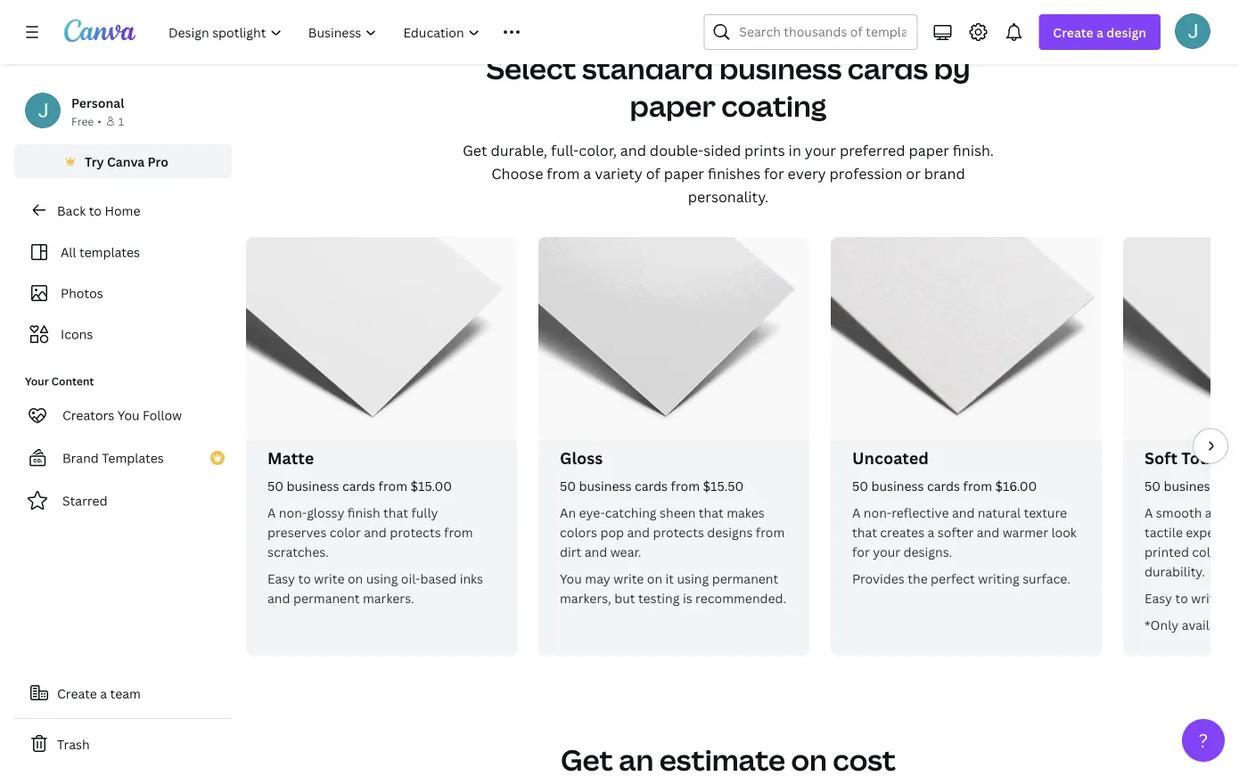 Task type: vqa. For each thing, say whether or not it's contained in the screenshot.
prints
yes



Task type: locate. For each thing, give the bounding box(es) containing it.
and inside the a smooth and ve
[[1205, 503, 1228, 520]]

paper up or
[[909, 140, 949, 159]]

1 horizontal spatial for
[[852, 543, 870, 560]]

gloss 50 business cards from $15.50
[[560, 446, 744, 494]]

color,
[[579, 140, 617, 159]]

a
[[267, 503, 276, 520], [852, 503, 861, 520], [1145, 503, 1153, 520]]

0 horizontal spatial create
[[57, 685, 97, 702]]

color
[[330, 523, 361, 540]]

1 horizontal spatial a
[[852, 503, 861, 520]]

profession
[[830, 163, 903, 183]]

write up but at the bottom of the page
[[613, 569, 644, 586]]

1 using from the left
[[366, 569, 398, 586]]

1 50 from the left
[[267, 477, 284, 494]]

a down color, at top
[[583, 163, 591, 183]]

a inside a non-reflective and natural texture that creates a softer and warmer look for your designs.
[[852, 503, 861, 520]]

using up is
[[677, 569, 709, 586]]

and down natural
[[977, 523, 1000, 540]]

that inside a non-glossy finish that fully preserves color and protects from scratches.
[[383, 503, 408, 520]]

canva
[[107, 153, 145, 170]]

1 vertical spatial easy
[[1145, 589, 1172, 606]]

None search field
[[704, 14, 918, 50]]

from inside gloss 50 business cards from $15.50
[[671, 477, 700, 494]]

1 vertical spatial permanent
[[293, 589, 360, 606]]

non- up creates
[[864, 503, 892, 520]]

0 vertical spatial your
[[805, 140, 836, 159]]

to up "*only available i"
[[1175, 589, 1188, 606]]

1 horizontal spatial that
[[699, 503, 724, 520]]

to for soft touch*
[[1175, 589, 1188, 606]]

on inside easy to write on using oil-based inks and permanent markers.
[[348, 569, 363, 586]]

easy down scratches.
[[267, 569, 295, 586]]

create inside dropdown button
[[1053, 24, 1094, 41]]

for down prints
[[764, 163, 784, 183]]

0 horizontal spatial a
[[267, 503, 276, 520]]

from up sheen
[[671, 477, 700, 494]]

protects inside an eye-catching sheen that makes colors pop and protects designs from dirt and wear.
[[653, 523, 704, 540]]

protects down fully at left bottom
[[390, 523, 441, 540]]

1 a from the left
[[267, 503, 276, 520]]

1 vertical spatial to
[[298, 569, 311, 586]]

0 vertical spatial easy
[[267, 569, 295, 586]]

1 vertical spatial for
[[852, 543, 870, 560]]

cards inside select standard business cards by paper coating
[[848, 48, 928, 87]]

0 horizontal spatial write
[[314, 569, 345, 586]]

write up available
[[1191, 589, 1222, 606]]

standard
[[582, 48, 713, 87]]

from down full-
[[547, 163, 580, 183]]

free
[[71, 114, 94, 128]]

business down "uncoated"
[[871, 477, 924, 494]]

on for gloss
[[647, 569, 663, 586]]

but
[[614, 589, 635, 606]]

that inside a non-reflective and natural texture that creates a softer and warmer look for your designs.
[[852, 523, 877, 540]]

writing
[[978, 569, 1020, 586]]

? button
[[1182, 719, 1225, 762]]

cards for gloss 50 business cards from $15.50
[[635, 477, 668, 494]]

0 horizontal spatial permanent
[[293, 589, 360, 606]]

2 50 from the left
[[560, 477, 576, 494]]

1 horizontal spatial protects
[[653, 523, 704, 540]]

a for matte
[[267, 503, 276, 520]]

a non-glossy finish that fully preserves color and protects from scratches.
[[267, 503, 473, 560]]

personal
[[71, 94, 124, 111]]

using
[[366, 569, 398, 586], [677, 569, 709, 586]]

follow
[[143, 407, 182, 424]]

50 up an
[[560, 477, 576, 494]]

team
[[110, 685, 141, 702]]

0 horizontal spatial that
[[383, 503, 408, 520]]

0 vertical spatial to
[[89, 202, 102, 219]]

write inside you may write on it using permanent markers, but testing is recommended.
[[613, 569, 644, 586]]

business up eye-
[[579, 477, 632, 494]]

Search search field
[[739, 15, 906, 49]]

business inside select standard business cards by paper coating
[[719, 48, 842, 87]]

cards inside matte 50 business cards from $15.00
[[342, 477, 375, 494]]

on inside you may write on it using permanent markers, but testing is recommended.
[[647, 569, 663, 586]]

is
[[683, 589, 692, 606]]

home
[[105, 202, 140, 219]]

a left reflective
[[852, 503, 861, 520]]

soft
[[1145, 446, 1178, 468]]

paper down double-
[[664, 163, 704, 183]]

for inside a non-reflective and natural texture that creates a softer and warmer look for your designs.
[[852, 543, 870, 560]]

preferred
[[840, 140, 905, 159]]

and down finish
[[364, 523, 387, 540]]

50 down "matte" on the left bottom of page
[[267, 477, 284, 494]]

smooth
[[1156, 503, 1202, 520]]

0 horizontal spatial on
[[348, 569, 363, 586]]

to right back
[[89, 202, 102, 219]]

using up markers.
[[366, 569, 398, 586]]

protects for matte
[[390, 523, 441, 540]]

permanent
[[712, 569, 778, 586], [293, 589, 360, 606]]

2 protects from the left
[[653, 523, 704, 540]]

get durable, full-color, and double-sided prints in your preferred paper finish. choose from a variety of paper finishes for every profession or brand personality.
[[463, 140, 994, 206]]

from up inks
[[444, 523, 473, 540]]

a non-reflective and natural texture that creates a softer and warmer look for your designs.
[[852, 503, 1077, 560]]

business up in
[[719, 48, 842, 87]]

1 horizontal spatial write
[[613, 569, 644, 586]]

uncoated 50 business cards from $16.00
[[852, 446, 1037, 494]]

50 down soft
[[1145, 477, 1161, 494]]

to for matte
[[298, 569, 311, 586]]

business for paper
[[719, 48, 842, 87]]

1 non- from the left
[[279, 503, 307, 520]]

your
[[805, 140, 836, 159], [873, 543, 900, 560]]

sheen
[[660, 503, 696, 520]]

try
[[85, 153, 104, 170]]

in
[[789, 140, 801, 159]]

write inside easy to write on using oil-based inks and permanent markers.
[[314, 569, 345, 586]]

that left fully at left bottom
[[383, 503, 408, 520]]

i
[[1238, 616, 1239, 633]]

0 vertical spatial for
[[764, 163, 784, 183]]

easy up *only
[[1145, 589, 1172, 606]]

protects inside a non-glossy finish that fully preserves color and protects from scratches.
[[390, 523, 441, 540]]

1 horizontal spatial your
[[873, 543, 900, 560]]

non- inside a non-reflective and natural texture that creates a softer and warmer look for your designs.
[[864, 503, 892, 520]]

you up markers,
[[560, 569, 582, 586]]

create inside button
[[57, 685, 97, 702]]

2 horizontal spatial on
[[1225, 589, 1239, 606]]

photos
[[61, 285, 103, 302]]

uncoated
[[852, 446, 929, 468]]

50 down "uncoated"
[[852, 477, 868, 494]]

50 inside matte 50 business cards from $15.00
[[267, 477, 284, 494]]

create a design
[[1053, 24, 1146, 41]]

a left "team"
[[100, 685, 107, 702]]

3 a from the left
[[1145, 503, 1153, 520]]

a smooth and ve
[[1145, 503, 1239, 579]]

cards up reflective
[[927, 477, 960, 494]]

a up designs.
[[928, 523, 935, 540]]

50 inside soft touch* 50 business card
[[1145, 477, 1161, 494]]

cards inside gloss 50 business cards from $15.50
[[635, 477, 668, 494]]

0 horizontal spatial for
[[764, 163, 784, 183]]

business inside gloss 50 business cards from $15.50
[[579, 477, 632, 494]]

to down scratches.
[[298, 569, 311, 586]]

non- inside a non-glossy finish that fully preserves color and protects from scratches.
[[279, 503, 307, 520]]

cards inside "uncoated 50 business cards from $16.00"
[[927, 477, 960, 494]]

you left follow
[[117, 407, 140, 424]]

non-
[[279, 503, 307, 520], [864, 503, 892, 520]]

easy inside easy to write on using oil-based inks and permanent markers.
[[267, 569, 295, 586]]

business up glossy
[[287, 477, 339, 494]]

2 vertical spatial to
[[1175, 589, 1188, 606]]

your down creates
[[873, 543, 900, 560]]

warmer
[[1003, 523, 1048, 540]]

business inside matte 50 business cards from $15.00
[[287, 477, 339, 494]]

0 horizontal spatial using
[[366, 569, 398, 586]]

protects down sheen
[[653, 523, 704, 540]]

0 horizontal spatial easy
[[267, 569, 295, 586]]

cards for uncoated 50 business cards from $16.00
[[927, 477, 960, 494]]

preserves
[[267, 523, 327, 540]]

full-
[[551, 140, 579, 159]]

cards up finish
[[342, 477, 375, 494]]

1 horizontal spatial create
[[1053, 24, 1094, 41]]

1 horizontal spatial non-
[[864, 503, 892, 520]]

from down "makes"
[[756, 523, 785, 540]]

0 horizontal spatial you
[[117, 407, 140, 424]]

3 50 from the left
[[852, 477, 868, 494]]

from up natural
[[963, 477, 992, 494]]

0 horizontal spatial protects
[[390, 523, 441, 540]]

1 horizontal spatial you
[[560, 569, 582, 586]]

1 horizontal spatial easy
[[1145, 589, 1172, 606]]

•
[[97, 114, 102, 128]]

templates
[[102, 450, 164, 467]]

look
[[1051, 523, 1077, 540]]

brand
[[62, 450, 99, 467]]

and up variety
[[620, 140, 646, 159]]

that left creates
[[852, 523, 877, 540]]

or
[[906, 163, 921, 183]]

that up designs
[[699, 503, 724, 520]]

business inside "uncoated 50 business cards from $16.00"
[[871, 477, 924, 494]]

and
[[620, 140, 646, 159], [952, 503, 975, 520], [1205, 503, 1228, 520], [364, 523, 387, 540], [627, 523, 650, 540], [977, 523, 1000, 540], [585, 543, 607, 560], [267, 589, 290, 606]]

50 for matte
[[267, 477, 284, 494]]

card
[[1219, 477, 1239, 494]]

2 using from the left
[[677, 569, 709, 586]]

business for $15.00
[[287, 477, 339, 494]]

1 horizontal spatial permanent
[[712, 569, 778, 586]]

permanent down scratches.
[[293, 589, 360, 606]]

on up the i
[[1225, 589, 1239, 606]]

create left design
[[1053, 24, 1094, 41]]

1 protects from the left
[[390, 523, 441, 540]]

and down scratches.
[[267, 589, 290, 606]]

1 horizontal spatial using
[[677, 569, 709, 586]]

0 vertical spatial create
[[1053, 24, 1094, 41]]

eye-
[[579, 503, 605, 520]]

based
[[420, 569, 457, 586]]

that for gloss
[[699, 503, 724, 520]]

a left smooth
[[1145, 503, 1153, 520]]

2 a from the left
[[852, 503, 861, 520]]

try canva pro
[[85, 153, 168, 170]]

softer
[[938, 523, 974, 540]]

create for create a team
[[57, 685, 97, 702]]

trash
[[57, 736, 90, 753]]

free •
[[71, 114, 102, 128]]

easy
[[267, 569, 295, 586], [1145, 589, 1172, 606]]

markers,
[[560, 589, 611, 606]]

design
[[1107, 24, 1146, 41]]

2 horizontal spatial a
[[1145, 503, 1153, 520]]

1 vertical spatial your
[[873, 543, 900, 560]]

that
[[383, 503, 408, 520], [699, 503, 724, 520], [852, 523, 877, 540]]

protects
[[390, 523, 441, 540], [653, 523, 704, 540]]

cards up catching
[[635, 477, 668, 494]]

gloss image
[[538, 236, 809, 440]]

from left $15.00 at the left of the page
[[378, 477, 407, 494]]

matte image
[[246, 236, 517, 440]]

a inside a non-glossy finish that fully preserves color and protects from scratches.
[[267, 503, 276, 520]]

choose
[[491, 163, 543, 183]]

non- up preserves
[[279, 503, 307, 520]]

on left it
[[647, 569, 663, 586]]

a up preserves
[[267, 503, 276, 520]]

4 50 from the left
[[1145, 477, 1161, 494]]

write down scratches.
[[314, 569, 345, 586]]

2 horizontal spatial write
[[1191, 589, 1222, 606]]

finish
[[348, 503, 380, 520]]

0 horizontal spatial non-
[[279, 503, 307, 520]]

and left ve
[[1205, 503, 1228, 520]]

your right in
[[805, 140, 836, 159]]

a inside a non-reflective and natural texture that creates a softer and warmer look for your designs.
[[928, 523, 935, 540]]

2 horizontal spatial that
[[852, 523, 877, 540]]

50 inside "uncoated 50 business cards from $16.00"
[[852, 477, 868, 494]]

for up provides
[[852, 543, 870, 560]]

create left "team"
[[57, 685, 97, 702]]

paper up double-
[[630, 86, 716, 125]]

*only
[[1145, 616, 1179, 633]]

easy for matte
[[267, 569, 295, 586]]

business for $16.00
[[871, 477, 924, 494]]

a left design
[[1097, 24, 1104, 41]]

to inside easy to write on using oil-based inks and permanent markers.
[[298, 569, 311, 586]]

1 vertical spatial you
[[560, 569, 582, 586]]

0 vertical spatial paper
[[630, 86, 716, 125]]

1 horizontal spatial on
[[647, 569, 663, 586]]

0 vertical spatial permanent
[[712, 569, 778, 586]]

may
[[585, 569, 610, 586]]

2 non- from the left
[[864, 503, 892, 520]]

for inside get durable, full-color, and double-sided prints in your preferred paper finish. choose from a variety of paper finishes for every profession or brand personality.
[[764, 163, 784, 183]]

cards left by
[[848, 48, 928, 87]]

you
[[117, 407, 140, 424], [560, 569, 582, 586]]

that inside an eye-catching sheen that makes colors pop and protects designs from dirt and wear.
[[699, 503, 724, 520]]

fully
[[411, 503, 438, 520]]

1 horizontal spatial to
[[298, 569, 311, 586]]

top level navigation element
[[157, 14, 661, 50], [157, 14, 661, 50]]

glossy
[[307, 503, 344, 520]]

0 horizontal spatial your
[[805, 140, 836, 159]]

on up markers.
[[348, 569, 363, 586]]

every
[[788, 163, 826, 183]]

2 horizontal spatial to
[[1175, 589, 1188, 606]]

for
[[764, 163, 784, 183], [852, 543, 870, 560]]

1 vertical spatial create
[[57, 685, 97, 702]]

business up smooth
[[1164, 477, 1216, 494]]

50 inside gloss 50 business cards from $15.50
[[560, 477, 576, 494]]

permanent up recommended. at the bottom right
[[712, 569, 778, 586]]



Task type: describe. For each thing, give the bounding box(es) containing it.
matte
[[267, 446, 314, 468]]

back to home
[[57, 202, 140, 219]]

brand
[[924, 163, 965, 183]]

protects for gloss
[[653, 523, 704, 540]]

back
[[57, 202, 86, 219]]

all templates link
[[25, 235, 221, 269]]

cards for select standard business cards by paper coating
[[848, 48, 928, 87]]

inks
[[460, 569, 483, 586]]

on for matte
[[348, 569, 363, 586]]

your content
[[25, 374, 94, 389]]

from inside "uncoated 50 business cards from $16.00"
[[963, 477, 992, 494]]

catching
[[605, 503, 657, 520]]

a inside the a smooth and ve
[[1145, 503, 1153, 520]]

double-
[[650, 140, 704, 159]]

and right dirt
[[585, 543, 607, 560]]

reflective
[[892, 503, 949, 520]]

business for $15.50
[[579, 477, 632, 494]]

uncoated image
[[831, 236, 1102, 440]]

from inside matte 50 business cards from $15.00
[[378, 477, 407, 494]]

2 vertical spatial paper
[[664, 163, 704, 183]]

it
[[666, 569, 674, 586]]

try canva pro button
[[14, 144, 232, 178]]

starred link
[[14, 483, 232, 519]]

variety
[[595, 163, 643, 183]]

create a team button
[[14, 676, 232, 711]]

non- for matte
[[279, 503, 307, 520]]

coating
[[721, 86, 827, 125]]

wear.
[[610, 543, 641, 560]]

available
[[1182, 616, 1235, 633]]

content
[[51, 374, 94, 389]]

surface.
[[1023, 569, 1071, 586]]

photos link
[[25, 276, 221, 310]]

john smith image
[[1175, 13, 1211, 49]]

that for matte
[[383, 503, 408, 520]]

0 vertical spatial you
[[117, 407, 140, 424]]

natural
[[978, 503, 1021, 520]]

personality.
[[688, 187, 769, 206]]

of
[[646, 163, 660, 183]]

a inside dropdown button
[[1097, 24, 1104, 41]]

ve
[[1231, 503, 1239, 520]]

$16.00
[[995, 477, 1037, 494]]

and down catching
[[627, 523, 650, 540]]

brand templates link
[[14, 440, 232, 476]]

oil-
[[401, 569, 420, 586]]

brand templates
[[62, 450, 164, 467]]

write for matte
[[314, 569, 345, 586]]

soft touch* 50 business card
[[1145, 446, 1239, 494]]

you inside you may write on it using permanent markers, but testing is recommended.
[[560, 569, 582, 586]]

icons
[[61, 326, 93, 343]]

and inside easy to write on using oil-based inks and permanent markers.
[[267, 589, 290, 606]]

paper inside select standard business cards by paper coating
[[630, 86, 716, 125]]

provides the perfect writing surface.
[[852, 569, 1071, 586]]

1 vertical spatial paper
[[909, 140, 949, 159]]

cards for matte 50 business cards from $15.00
[[342, 477, 375, 494]]

$15.50
[[703, 477, 744, 494]]

easy for soft touch*
[[1145, 589, 1172, 606]]

get
[[463, 140, 487, 159]]

starred
[[62, 493, 108, 509]]

$15.00
[[410, 477, 452, 494]]

makes
[[727, 503, 765, 520]]

using inside you may write on it using permanent markers, but testing is recommended.
[[677, 569, 709, 586]]

permanent inside you may write on it using permanent markers, but testing is recommended.
[[712, 569, 778, 586]]

a for uncoated
[[852, 503, 861, 520]]

by
[[934, 48, 970, 87]]

trash link
[[14, 727, 232, 762]]

*only available i
[[1145, 616, 1239, 633]]

create for create a design
[[1053, 24, 1094, 41]]

business inside soft touch* 50 business card
[[1164, 477, 1216, 494]]

pro
[[148, 153, 168, 170]]

from inside a non-glossy finish that fully preserves color and protects from scratches.
[[444, 523, 473, 540]]

using inside easy to write on using oil-based inks and permanent markers.
[[366, 569, 398, 586]]

all templates
[[61, 244, 140, 261]]

creates
[[880, 523, 925, 540]]

all
[[61, 244, 76, 261]]

?
[[1199, 728, 1208, 753]]

scratches.
[[267, 543, 329, 560]]

an eye-catching sheen that makes colors pop and protects designs from dirt and wear.
[[560, 503, 785, 560]]

gloss
[[560, 446, 603, 468]]

50 for uncoated
[[852, 477, 868, 494]]

0 horizontal spatial to
[[89, 202, 102, 219]]

create a design button
[[1039, 14, 1161, 50]]

non- for uncoated
[[864, 503, 892, 520]]

a inside get durable, full-color, and double-sided prints in your preferred paper finish. choose from a variety of paper finishes for every profession or brand personality.
[[583, 163, 591, 183]]

matte 50 business cards from $15.00
[[267, 446, 452, 494]]

finishes
[[708, 163, 761, 183]]

select standard business cards by paper coating
[[486, 48, 970, 125]]

markers.
[[363, 589, 414, 606]]

permanent inside easy to write on using oil-based inks and permanent markers.
[[293, 589, 360, 606]]

sided
[[704, 140, 741, 159]]

create a team
[[57, 685, 141, 702]]

from inside get durable, full-color, and double-sided prints in your preferred paper finish. choose from a variety of paper finishes for every profession or brand personality.
[[547, 163, 580, 183]]

testing
[[638, 589, 680, 606]]

templates
[[79, 244, 140, 261]]

perfect
[[931, 569, 975, 586]]

prints
[[744, 140, 785, 159]]

finish.
[[953, 140, 994, 159]]

50 for gloss
[[560, 477, 576, 494]]

durable,
[[491, 140, 547, 159]]

from inside an eye-catching sheen that makes colors pop and protects designs from dirt and wear.
[[756, 523, 785, 540]]

and up softer
[[952, 503, 975, 520]]

and inside get durable, full-color, and double-sided prints in your preferred paper finish. choose from a variety of paper finishes for every profession or brand personality.
[[620, 140, 646, 159]]

1
[[118, 114, 124, 128]]

designs.
[[903, 543, 952, 560]]

easy to write on using oil-based inks and permanent markers.
[[267, 569, 483, 606]]

your inside a non-reflective and natural texture that creates a softer and warmer look for your designs.
[[873, 543, 900, 560]]

a inside button
[[100, 685, 107, 702]]

your inside get durable, full-color, and double-sided prints in your preferred paper finish. choose from a variety of paper finishes for every profession or brand personality.
[[805, 140, 836, 159]]

your
[[25, 374, 49, 389]]

recommended.
[[695, 589, 787, 606]]

pop
[[600, 523, 624, 540]]

you may write on it using permanent markers, but testing is recommended.
[[560, 569, 787, 606]]

provides
[[852, 569, 905, 586]]

creators you follow link
[[14, 398, 232, 433]]

creators you follow
[[62, 407, 182, 424]]

creators
[[62, 407, 114, 424]]

write for gloss
[[613, 569, 644, 586]]

dirt
[[560, 543, 582, 560]]

and inside a non-glossy finish that fully preserves color and protects from scratches.
[[364, 523, 387, 540]]

soft touch* image
[[1123, 236, 1239, 440]]



